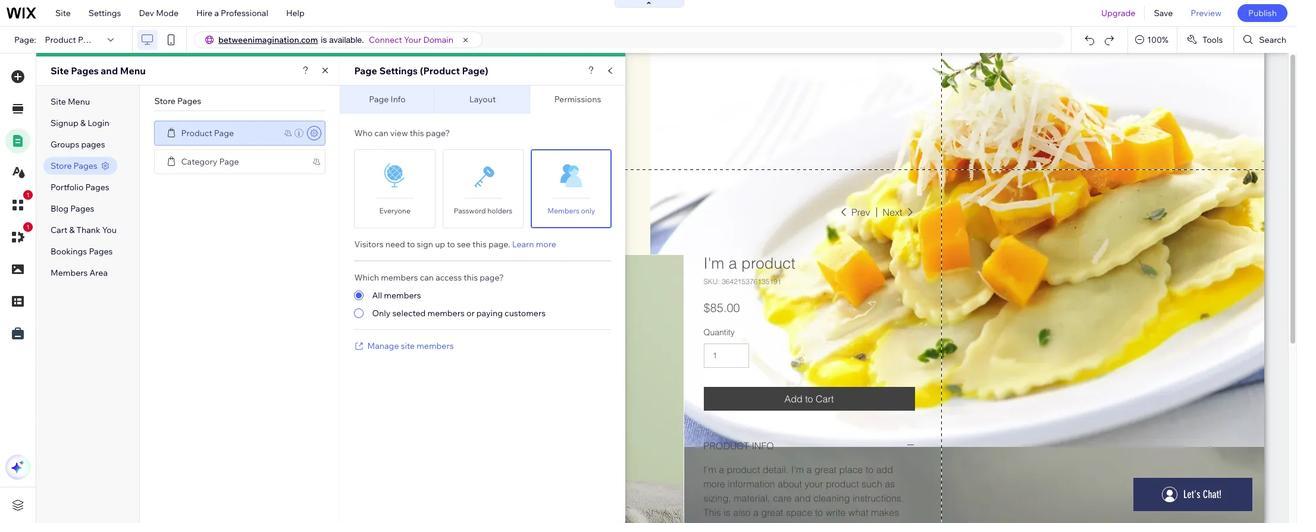Task type: vqa. For each thing, say whether or not it's contained in the screenshot.
Text
no



Task type: describe. For each thing, give the bounding box(es) containing it.
bookings
[[51, 246, 87, 257]]

area
[[90, 268, 108, 279]]

only selected members or paying customers
[[372, 308, 546, 319]]

manage site members
[[367, 341, 454, 352]]

& for signup
[[80, 118, 86, 129]]

who
[[354, 128, 373, 139]]

members left or
[[428, 308, 465, 319]]

is
[[321, 35, 327, 45]]

preview
[[1191, 8, 1222, 18]]

learn more link
[[512, 239, 556, 250]]

members area
[[51, 268, 108, 279]]

password
[[454, 207, 486, 215]]

page)
[[462, 65, 488, 77]]

everyone
[[379, 207, 411, 215]]

customers
[[505, 308, 546, 319]]

your
[[404, 35, 422, 45]]

0 vertical spatial can
[[375, 128, 388, 139]]

tools button
[[1178, 27, 1234, 53]]

site
[[401, 341, 415, 352]]

layout
[[469, 94, 496, 105]]

manage
[[367, 341, 399, 352]]

selected
[[392, 308, 426, 319]]

thank
[[77, 225, 100, 236]]

connect
[[369, 35, 402, 45]]

visitors need to sign up to see this page. learn more
[[354, 239, 556, 250]]

site pages and menu
[[51, 65, 146, 77]]

0 vertical spatial menu
[[120, 65, 146, 77]]

sign
[[417, 239, 433, 250]]

login
[[88, 118, 109, 129]]

hire
[[196, 8, 213, 18]]

page.
[[489, 239, 510, 250]]

betweenimagination.com
[[218, 35, 318, 45]]

0 horizontal spatial store
[[51, 161, 72, 171]]

permissions
[[554, 94, 601, 105]]

1 horizontal spatial page?
[[480, 273, 504, 283]]

publish button
[[1238, 4, 1288, 22]]

dev mode
[[139, 8, 179, 18]]

access
[[436, 273, 462, 283]]

only
[[372, 308, 391, 319]]

1 horizontal spatial store
[[154, 96, 176, 107]]

upgrade
[[1101, 8, 1136, 18]]

see
[[457, 239, 471, 250]]

bookings pages
[[51, 246, 113, 257]]

available.
[[329, 35, 364, 45]]

blog pages
[[51, 204, 94, 214]]

password holders
[[454, 207, 513, 215]]

1 vertical spatial this
[[473, 239, 487, 250]]

0 vertical spatial this
[[410, 128, 424, 139]]

1 vertical spatial settings
[[379, 65, 418, 77]]

portfolio pages
[[51, 182, 109, 193]]

100%
[[1147, 35, 1169, 45]]

is available. connect your domain
[[321, 35, 454, 45]]

page info
[[369, 94, 406, 105]]

pages
[[81, 139, 105, 150]]

blog
[[51, 204, 69, 214]]

which
[[354, 273, 379, 283]]

a
[[214, 8, 219, 18]]

site for site
[[55, 8, 71, 18]]

0 horizontal spatial store pages
[[51, 161, 97, 171]]

signup
[[51, 118, 78, 129]]

page right category
[[219, 156, 239, 167]]

category
[[181, 156, 217, 167]]

1 for 1st 1 button from the bottom
[[26, 224, 30, 231]]

preview button
[[1182, 0, 1231, 26]]

paying
[[477, 308, 503, 319]]

members for members area
[[51, 268, 88, 279]]

save button
[[1145, 0, 1182, 26]]

1 horizontal spatial product
[[181, 128, 212, 138]]

members up all members
[[381, 273, 418, 283]]

view
[[390, 128, 408, 139]]

page up site pages and menu
[[78, 35, 98, 45]]

site for site pages and menu
[[51, 65, 69, 77]]

1 horizontal spatial can
[[420, 273, 434, 283]]

manage site members link
[[367, 341, 454, 352]]

1 1 button from the top
[[5, 190, 33, 218]]



Task type: locate. For each thing, give the bounding box(es) containing it.
settings up info
[[379, 65, 418, 77]]

search
[[1259, 35, 1287, 45]]

100% button
[[1128, 27, 1177, 53]]

page? down page.
[[480, 273, 504, 283]]

1 horizontal spatial product page
[[181, 128, 234, 138]]

members
[[548, 207, 580, 215], [51, 268, 88, 279]]

page settings (product page)
[[354, 65, 488, 77]]

and
[[101, 65, 118, 77]]

page left info
[[369, 94, 389, 105]]

0 horizontal spatial to
[[407, 239, 415, 250]]

1 vertical spatial product page
[[181, 128, 234, 138]]

portfolio
[[51, 182, 84, 193]]

page up the page info
[[354, 65, 377, 77]]

1 vertical spatial menu
[[68, 96, 90, 107]]

mode
[[156, 8, 179, 18]]

2 vertical spatial site
[[51, 96, 66, 107]]

store
[[154, 96, 176, 107], [51, 161, 72, 171]]

to right up
[[447, 239, 455, 250]]

to left sign
[[407, 239, 415, 250]]

0 vertical spatial &
[[80, 118, 86, 129]]

menu up signup & login
[[68, 96, 90, 107]]

1 vertical spatial 1
[[26, 224, 30, 231]]

site menu
[[51, 96, 90, 107]]

dev
[[139, 8, 154, 18]]

2 1 from the top
[[26, 224, 30, 231]]

you
[[102, 225, 117, 236]]

product page up site pages and menu
[[45, 35, 98, 45]]

members only
[[548, 207, 595, 215]]

1 vertical spatial page?
[[480, 273, 504, 283]]

1 horizontal spatial to
[[447, 239, 455, 250]]

menu right and
[[120, 65, 146, 77]]

to
[[407, 239, 415, 250], [447, 239, 455, 250]]

1 to from the left
[[407, 239, 415, 250]]

1 horizontal spatial &
[[80, 118, 86, 129]]

site for site menu
[[51, 96, 66, 107]]

0 vertical spatial page?
[[426, 128, 450, 139]]

0 horizontal spatial product page
[[45, 35, 98, 45]]

hire a professional
[[196, 8, 268, 18]]

menu
[[120, 65, 146, 77], [68, 96, 90, 107]]

1 vertical spatial 1 button
[[5, 223, 33, 250]]

&
[[80, 118, 86, 129], [69, 225, 75, 236]]

can left view
[[375, 128, 388, 139]]

0 horizontal spatial can
[[375, 128, 388, 139]]

1 vertical spatial store pages
[[51, 161, 97, 171]]

0 horizontal spatial settings
[[89, 8, 121, 18]]

settings
[[89, 8, 121, 18], [379, 65, 418, 77]]

page? right view
[[426, 128, 450, 139]]

holders
[[487, 207, 513, 215]]

0 vertical spatial 1
[[26, 192, 30, 199]]

2 1 button from the top
[[5, 223, 33, 250]]

members left only
[[548, 207, 580, 215]]

cart
[[51, 225, 67, 236]]

all
[[372, 290, 382, 301]]

product
[[45, 35, 76, 45], [181, 128, 212, 138]]

& for cart
[[69, 225, 75, 236]]

need
[[385, 239, 405, 250]]

members up selected
[[384, 290, 421, 301]]

0 vertical spatial store
[[154, 96, 176, 107]]

cart & thank you
[[51, 225, 117, 236]]

& right cart
[[69, 225, 75, 236]]

1 button left blog
[[5, 190, 33, 218]]

1 vertical spatial members
[[51, 268, 88, 279]]

up
[[435, 239, 445, 250]]

this right see at the top of page
[[473, 239, 487, 250]]

who can view this page?
[[354, 128, 450, 139]]

members for members only
[[548, 207, 580, 215]]

more
[[536, 239, 556, 250]]

0 vertical spatial settings
[[89, 8, 121, 18]]

1 button
[[5, 190, 33, 218], [5, 223, 33, 250]]

domain
[[423, 35, 454, 45]]

0 horizontal spatial product
[[45, 35, 76, 45]]

1 1 from the top
[[26, 192, 30, 199]]

1 for 1st 1 button
[[26, 192, 30, 199]]

members down the bookings
[[51, 268, 88, 279]]

1 vertical spatial store
[[51, 161, 72, 171]]

info
[[391, 94, 406, 105]]

can left access
[[420, 273, 434, 283]]

product up site pages and menu
[[45, 35, 76, 45]]

groups
[[51, 139, 79, 150]]

0 vertical spatial product
[[45, 35, 76, 45]]

0 horizontal spatial page?
[[426, 128, 450, 139]]

this right view
[[410, 128, 424, 139]]

site
[[55, 8, 71, 18], [51, 65, 69, 77], [51, 96, 66, 107]]

or
[[467, 308, 475, 319]]

1 horizontal spatial menu
[[120, 65, 146, 77]]

help
[[286, 8, 305, 18]]

& left login on the top of page
[[80, 118, 86, 129]]

0 vertical spatial product page
[[45, 35, 98, 45]]

learn
[[512, 239, 534, 250]]

search button
[[1234, 27, 1297, 53]]

which members can access this page?
[[354, 273, 504, 283]]

this right access
[[464, 273, 478, 283]]

2 vertical spatial this
[[464, 273, 478, 283]]

all members
[[372, 290, 421, 301]]

save
[[1154, 8, 1173, 18]]

1 button left cart
[[5, 223, 33, 250]]

1 vertical spatial site
[[51, 65, 69, 77]]

1 left cart
[[26, 224, 30, 231]]

0 horizontal spatial menu
[[68, 96, 90, 107]]

1
[[26, 192, 30, 199], [26, 224, 30, 231]]

members right the site
[[417, 341, 454, 352]]

(product
[[420, 65, 460, 77]]

1 horizontal spatial settings
[[379, 65, 418, 77]]

this
[[410, 128, 424, 139], [473, 239, 487, 250], [464, 273, 478, 283]]

can
[[375, 128, 388, 139], [420, 273, 434, 283]]

page
[[78, 35, 98, 45], [354, 65, 377, 77], [369, 94, 389, 105], [214, 128, 234, 138], [219, 156, 239, 167]]

signup & login
[[51, 118, 109, 129]]

pages
[[71, 65, 99, 77], [177, 96, 201, 107], [74, 161, 97, 171], [85, 182, 109, 193], [70, 204, 94, 214], [89, 246, 113, 257]]

tools
[[1203, 35, 1223, 45]]

0 vertical spatial 1 button
[[5, 190, 33, 218]]

1 horizontal spatial members
[[548, 207, 580, 215]]

publish
[[1248, 8, 1277, 18]]

settings left dev
[[89, 8, 121, 18]]

1 horizontal spatial store pages
[[154, 96, 201, 107]]

1 left the portfolio
[[26, 192, 30, 199]]

product page up category page
[[181, 128, 234, 138]]

page?
[[426, 128, 450, 139], [480, 273, 504, 283]]

only
[[581, 207, 595, 215]]

1 vertical spatial &
[[69, 225, 75, 236]]

2 to from the left
[[447, 239, 455, 250]]

0 vertical spatial site
[[55, 8, 71, 18]]

0 vertical spatial members
[[548, 207, 580, 215]]

0 vertical spatial store pages
[[154, 96, 201, 107]]

page up category page
[[214, 128, 234, 138]]

groups pages
[[51, 139, 105, 150]]

0 horizontal spatial members
[[51, 268, 88, 279]]

product up category
[[181, 128, 212, 138]]

0 horizontal spatial &
[[69, 225, 75, 236]]

visitors
[[354, 239, 384, 250]]

product page
[[45, 35, 98, 45], [181, 128, 234, 138]]

store pages
[[154, 96, 201, 107], [51, 161, 97, 171]]

category page
[[181, 156, 239, 167]]

professional
[[221, 8, 268, 18]]

1 vertical spatial can
[[420, 273, 434, 283]]

1 vertical spatial product
[[181, 128, 212, 138]]



